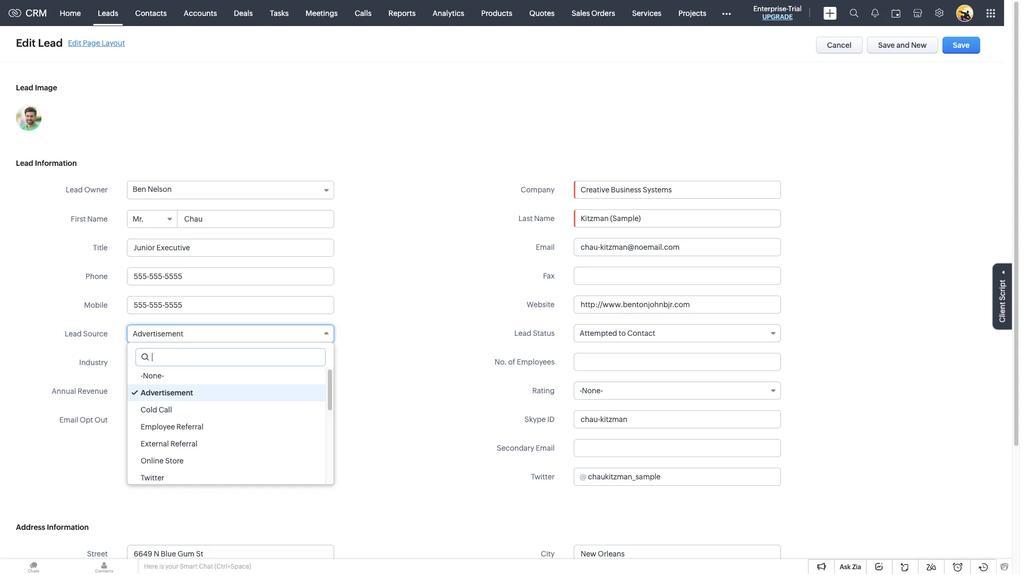 Task type: describe. For each thing, give the bounding box(es) containing it.
cold call
[[141, 406, 172, 414]]

accounts link
[[175, 0, 226, 26]]

lead for lead owner
[[66, 186, 83, 194]]

mr.
[[133, 215, 144, 223]]

email for email
[[536, 243, 555, 251]]

online store
[[141, 457, 184, 465]]

cold
[[141, 406, 157, 414]]

contact
[[628, 329, 656, 338]]

deals
[[234, 9, 253, 17]]

revenue
[[78, 387, 108, 395]]

sales orders link
[[563, 0, 624, 26]]

calendar image
[[892, 9, 901, 17]]

sales orders
[[572, 9, 615, 17]]

your
[[165, 563, 179, 570]]

tasks
[[270, 9, 289, 17]]

Advertisement field
[[127, 325, 334, 343]]

products link
[[473, 0, 521, 26]]

(ctrl+space)
[[215, 563, 251, 570]]

fax
[[543, 272, 555, 280]]

name for first name
[[87, 215, 108, 223]]

city
[[541, 550, 555, 558]]

search image
[[850, 9, 859, 18]]

lead owner
[[66, 186, 108, 194]]

first
[[71, 215, 86, 223]]

email opt out
[[59, 416, 108, 424]]

address information
[[16, 523, 89, 532]]

ask
[[840, 563, 851, 571]]

-none- inside field
[[580, 386, 603, 395]]

no. of employees
[[495, 358, 555, 366]]

and
[[897, 41, 910, 49]]

meetings link
[[297, 0, 346, 26]]

ask zia
[[840, 563, 862, 571]]

chat
[[199, 563, 213, 570]]

status
[[533, 329, 555, 338]]

page
[[83, 39, 100, 47]]

nelson
[[148, 185, 172, 193]]

Attempted to Contact field
[[574, 324, 781, 342]]

external referral
[[141, 440, 197, 448]]

rating
[[532, 386, 555, 395]]

industry
[[79, 358, 108, 367]]

projects
[[679, 9, 707, 17]]

lead for lead information
[[16, 159, 33, 167]]

save for save and new
[[879, 41, 895, 49]]

save and new button
[[868, 37, 939, 54]]

ben
[[133, 185, 146, 193]]

orders
[[592, 9, 615, 17]]

-none- inside option
[[141, 372, 164, 380]]

edit inside edit lead edit page layout
[[68, 39, 81, 47]]

here is your smart chat (ctrl+space)
[[144, 563, 251, 570]]

twitter inside option
[[141, 474, 164, 482]]

create menu image
[[824, 7, 837, 19]]

is
[[159, 563, 164, 570]]

analytics
[[433, 9, 465, 17]]

profile image
[[957, 5, 974, 22]]

-none- option
[[127, 367, 326, 384]]

company
[[521, 186, 555, 194]]

lead source
[[65, 330, 108, 338]]

image image
[[16, 105, 41, 131]]

2 vertical spatial email
[[536, 444, 555, 452]]

save button
[[943, 37, 981, 54]]

advertisement inside option
[[141, 389, 193, 397]]

@
[[580, 473, 587, 481]]

lead for lead image
[[16, 83, 33, 92]]

employee
[[141, 423, 175, 431]]

lead down crm
[[38, 37, 63, 49]]

save and new
[[879, 41, 927, 49]]

call
[[159, 406, 172, 414]]

advertisement inside field
[[133, 330, 184, 338]]

lead status
[[515, 329, 555, 338]]

none- inside option
[[143, 372, 164, 380]]

reports
[[389, 9, 416, 17]]

- inside option
[[141, 372, 143, 380]]

first name
[[71, 215, 108, 223]]

quotes link
[[521, 0, 563, 26]]

external referral option
[[127, 435, 326, 452]]

mobile
[[84, 301, 108, 309]]

email for email opt out
[[59, 416, 78, 424]]

zia
[[853, 563, 862, 571]]

search element
[[844, 0, 865, 26]]

attempted
[[580, 329, 618, 338]]

secondary email
[[497, 444, 555, 452]]

id
[[548, 415, 555, 424]]

client
[[999, 302, 1007, 323]]

no.
[[495, 358, 507, 366]]

smart
[[180, 563, 198, 570]]

sales
[[572, 9, 590, 17]]

opt
[[80, 416, 93, 424]]

attempted to contact
[[580, 329, 656, 338]]

contacts
[[135, 9, 167, 17]]



Task type: vqa. For each thing, say whether or not it's contained in the screenshot.
Signals element
yes



Task type: locate. For each thing, give the bounding box(es) containing it.
twitter option
[[127, 469, 326, 486]]

0 vertical spatial email
[[536, 243, 555, 251]]

owner
[[84, 186, 108, 194]]

1 horizontal spatial -none-
[[580, 386, 603, 395]]

0 horizontal spatial save
[[879, 41, 895, 49]]

none- inside field
[[582, 386, 603, 395]]

list box containing -none-
[[127, 367, 334, 486]]

edit left page at the top of page
[[68, 39, 81, 47]]

1 vertical spatial advertisement
[[141, 389, 193, 397]]

out
[[95, 416, 108, 424]]

reports link
[[380, 0, 424, 26]]

services link
[[624, 0, 670, 26]]

0 horizontal spatial twitter
[[141, 474, 164, 482]]

0 vertical spatial none-
[[143, 372, 164, 380]]

lead image
[[16, 83, 57, 92]]

contacts image
[[71, 559, 138, 574]]

2 save from the left
[[953, 41, 970, 49]]

information right address
[[47, 523, 89, 532]]

referral for employee referral
[[177, 423, 204, 431]]

edit lead edit page layout
[[16, 37, 125, 49]]

accounts
[[184, 9, 217, 17]]

twitter down secondary email
[[531, 473, 555, 481]]

referral for external referral
[[170, 440, 197, 448]]

meetings
[[306, 9, 338, 17]]

1 vertical spatial email
[[59, 416, 78, 424]]

1 vertical spatial none-
[[582, 386, 603, 395]]

leads
[[98, 9, 118, 17]]

information for lead information
[[35, 159, 77, 167]]

None text field
[[575, 181, 781, 198], [574, 209, 781, 228], [127, 239, 334, 257], [574, 267, 781, 285], [574, 296, 781, 314], [127, 296, 334, 314], [574, 353, 781, 371], [574, 410, 781, 428], [574, 439, 781, 457], [588, 468, 781, 485], [127, 545, 334, 563], [575, 181, 781, 198], [574, 209, 781, 228], [127, 239, 334, 257], [574, 267, 781, 285], [574, 296, 781, 314], [127, 296, 334, 314], [574, 353, 781, 371], [574, 410, 781, 428], [574, 439, 781, 457], [588, 468, 781, 485], [127, 545, 334, 563]]

0 vertical spatial referral
[[177, 423, 204, 431]]

create menu element
[[818, 0, 844, 26]]

email up fax
[[536, 243, 555, 251]]

save for save
[[953, 41, 970, 49]]

client script
[[999, 280, 1007, 323]]

none- up cold call
[[143, 372, 164, 380]]

lead information
[[16, 159, 77, 167]]

referral
[[177, 423, 204, 431], [170, 440, 197, 448]]

quotes
[[530, 9, 555, 17]]

1 horizontal spatial none-
[[582, 386, 603, 395]]

cold call option
[[127, 401, 326, 418]]

- right rating
[[580, 386, 582, 395]]

name right last on the top right
[[535, 214, 555, 223]]

new
[[912, 41, 927, 49]]

referral up store
[[170, 440, 197, 448]]

annual
[[52, 387, 76, 395]]

- inside field
[[580, 386, 582, 395]]

signals image
[[872, 9, 879, 18]]

street
[[87, 550, 108, 558]]

lead left image
[[16, 83, 33, 92]]

1 horizontal spatial name
[[535, 214, 555, 223]]

enterprise-trial upgrade
[[754, 5, 802, 21]]

store
[[165, 457, 184, 465]]

list box
[[127, 367, 334, 486]]

employee referral option
[[127, 418, 326, 435]]

to
[[619, 329, 626, 338]]

1 vertical spatial referral
[[170, 440, 197, 448]]

0 horizontal spatial edit
[[16, 37, 36, 49]]

name
[[535, 214, 555, 223], [87, 215, 108, 223]]

contacts link
[[127, 0, 175, 26]]

1 vertical spatial -
[[580, 386, 582, 395]]

1 save from the left
[[879, 41, 895, 49]]

edit
[[16, 37, 36, 49], [68, 39, 81, 47]]

0 vertical spatial advertisement
[[133, 330, 184, 338]]

1 horizontal spatial save
[[953, 41, 970, 49]]

script
[[999, 280, 1007, 301]]

referral up external referral at the bottom of the page
[[177, 423, 204, 431]]

0 horizontal spatial name
[[87, 215, 108, 223]]

crm
[[26, 7, 47, 19]]

none- right rating
[[582, 386, 603, 395]]

skype
[[525, 415, 546, 424]]

home link
[[51, 0, 89, 26]]

signals element
[[865, 0, 886, 26]]

secondary
[[497, 444, 535, 452]]

edit page layout link
[[68, 39, 125, 47]]

-none-
[[141, 372, 164, 380], [580, 386, 603, 395]]

employees
[[517, 358, 555, 366]]

profile element
[[950, 0, 980, 26]]

-None- field
[[574, 382, 781, 400]]

information up lead owner
[[35, 159, 77, 167]]

last name
[[519, 214, 555, 223]]

0 horizontal spatial -none-
[[141, 372, 164, 380]]

information for address information
[[47, 523, 89, 532]]

lead for lead source
[[65, 330, 82, 338]]

1 horizontal spatial -
[[580, 386, 582, 395]]

0 vertical spatial information
[[35, 159, 77, 167]]

lead left the 'owner'
[[66, 186, 83, 194]]

ben nelson
[[133, 185, 172, 193]]

0 vertical spatial -
[[141, 372, 143, 380]]

None text field
[[178, 211, 334, 228], [574, 238, 781, 256], [127, 267, 334, 285], [136, 349, 325, 366], [139, 383, 334, 400], [574, 545, 781, 563], [178, 211, 334, 228], [574, 238, 781, 256], [127, 267, 334, 285], [136, 349, 325, 366], [139, 383, 334, 400], [574, 545, 781, 563]]

none-
[[143, 372, 164, 380], [582, 386, 603, 395]]

save left and
[[879, 41, 895, 49]]

image
[[35, 83, 57, 92]]

1 horizontal spatial edit
[[68, 39, 81, 47]]

deals link
[[226, 0, 261, 26]]

- up cold at the left bottom
[[141, 372, 143, 380]]

advertisement option
[[127, 384, 326, 401]]

services
[[632, 9, 662, 17]]

email
[[536, 243, 555, 251], [59, 416, 78, 424], [536, 444, 555, 452]]

Mr. field
[[127, 211, 177, 228]]

external
[[141, 440, 169, 448]]

-
[[141, 372, 143, 380], [580, 386, 582, 395]]

twitter
[[531, 473, 555, 481], [141, 474, 164, 482]]

lead for lead status
[[515, 329, 532, 338]]

1 horizontal spatial twitter
[[531, 473, 555, 481]]

1 vertical spatial -none-
[[580, 386, 603, 395]]

products
[[482, 9, 513, 17]]

skype id
[[525, 415, 555, 424]]

lead left status at right bottom
[[515, 329, 532, 338]]

online
[[141, 457, 164, 465]]

source
[[83, 330, 108, 338]]

lead left source
[[65, 330, 82, 338]]

0 vertical spatial -none-
[[141, 372, 164, 380]]

online store option
[[127, 452, 326, 469]]

address
[[16, 523, 45, 532]]

annual revenue
[[52, 387, 108, 395]]

email down skype id
[[536, 444, 555, 452]]

None field
[[575, 181, 781, 198]]

-none- up cold at the left bottom
[[141, 372, 164, 380]]

crm link
[[9, 7, 47, 19]]

edit down crm link
[[16, 37, 36, 49]]

home
[[60, 9, 81, 17]]

cancel
[[828, 41, 852, 49]]

layout
[[102, 39, 125, 47]]

cancel button
[[816, 37, 863, 54]]

analytics link
[[424, 0, 473, 26]]

tasks link
[[261, 0, 297, 26]]

email left opt
[[59, 416, 78, 424]]

trial
[[789, 5, 802, 13]]

name right first
[[87, 215, 108, 223]]

information
[[35, 159, 77, 167], [47, 523, 89, 532]]

0 horizontal spatial -
[[141, 372, 143, 380]]

last
[[519, 214, 533, 223]]

title
[[93, 243, 108, 252]]

lead down the image
[[16, 159, 33, 167]]

0 horizontal spatial none-
[[143, 372, 164, 380]]

Other Modules field
[[715, 5, 738, 22]]

here
[[144, 563, 158, 570]]

chats image
[[0, 559, 67, 574]]

upgrade
[[763, 13, 793, 21]]

1 vertical spatial information
[[47, 523, 89, 532]]

twitter down online
[[141, 474, 164, 482]]

save
[[879, 41, 895, 49], [953, 41, 970, 49]]

save down profile element
[[953, 41, 970, 49]]

-none- right rating
[[580, 386, 603, 395]]

name for last name
[[535, 214, 555, 223]]

calls link
[[346, 0, 380, 26]]



